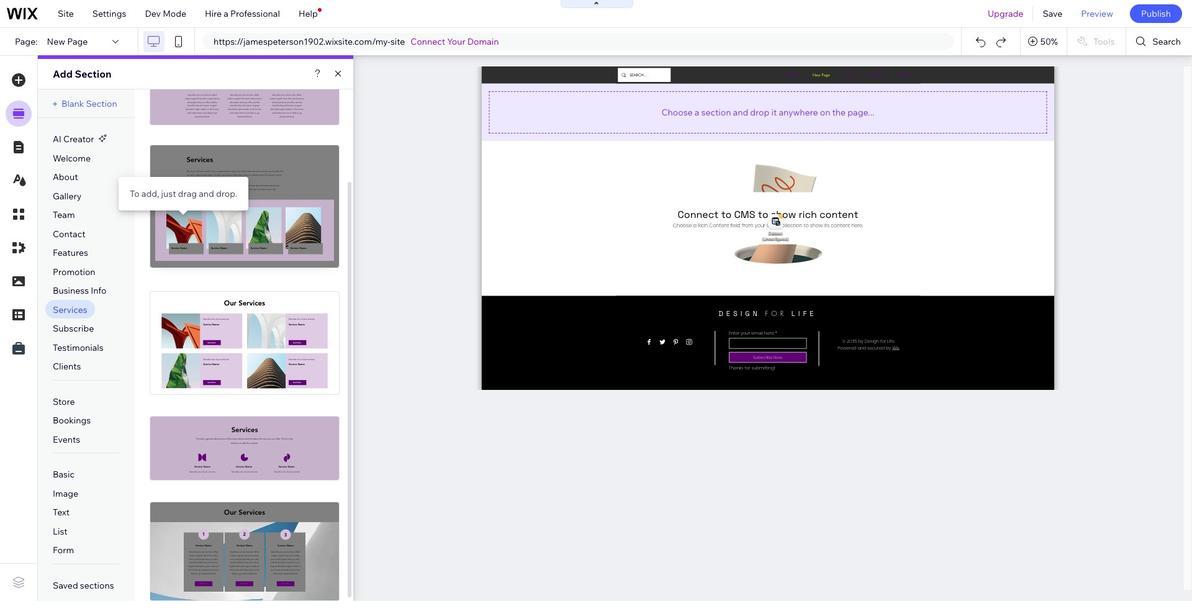 Task type: locate. For each thing, give the bounding box(es) containing it.
welcome
[[53, 152, 91, 164]]

section for add section
[[75, 68, 112, 80]]

a right hire
[[224, 8, 228, 19]]

0 horizontal spatial and
[[199, 188, 214, 199]]

domain
[[468, 36, 499, 47]]

1 vertical spatial and
[[199, 188, 214, 199]]

ai creator
[[53, 134, 94, 145]]

and
[[733, 107, 748, 118], [199, 188, 214, 199]]

0 vertical spatial section
[[75, 68, 112, 80]]

creator
[[63, 134, 94, 145]]

1 horizontal spatial a
[[695, 107, 699, 118]]

a left section
[[695, 107, 699, 118]]

events
[[53, 434, 80, 445]]

preview button
[[1072, 0, 1123, 27]]

50%
[[1041, 36, 1058, 47]]

saved
[[53, 580, 78, 591]]

a
[[224, 8, 228, 19], [695, 107, 699, 118]]

mode
[[163, 8, 186, 19]]

save
[[1043, 8, 1063, 19]]

blank section
[[61, 98, 117, 109]]

0 vertical spatial a
[[224, 8, 228, 19]]

add,
[[141, 188, 159, 199]]

tools button
[[1067, 28, 1126, 55]]

contact
[[53, 228, 85, 239]]

1 vertical spatial section
[[86, 98, 117, 109]]

section
[[75, 68, 112, 80], [86, 98, 117, 109]]

new page
[[47, 36, 88, 47]]

to add, just drag and drop.
[[130, 188, 237, 199]]

and right drag
[[199, 188, 214, 199]]

section up blank section
[[75, 68, 112, 80]]

connect
[[411, 36, 445, 47]]

sections
[[80, 580, 114, 591]]

store
[[53, 396, 75, 407]]

drop.
[[216, 188, 237, 199]]

publish button
[[1130, 4, 1182, 23]]

site
[[58, 8, 74, 19]]

and left drop
[[733, 107, 748, 118]]

0 horizontal spatial a
[[224, 8, 228, 19]]

dev mode
[[145, 8, 186, 19]]

section right the blank
[[86, 98, 117, 109]]

gallery
[[53, 190, 82, 202]]

dev
[[145, 8, 161, 19]]

subscribe
[[53, 323, 94, 334]]

list
[[53, 526, 67, 537]]

add
[[53, 68, 73, 80]]

hire a professional
[[205, 8, 280, 19]]

choose
[[662, 107, 693, 118]]

1 vertical spatial a
[[695, 107, 699, 118]]

section for blank section
[[86, 98, 117, 109]]

ai
[[53, 134, 61, 145]]

drag
[[178, 188, 197, 199]]

help
[[299, 8, 318, 19]]

image
[[53, 488, 78, 499]]

testimonials
[[53, 342, 104, 353]]

hire
[[205, 8, 222, 19]]

page
[[67, 36, 88, 47]]

it
[[772, 107, 777, 118]]

add section
[[53, 68, 112, 80]]

https://jamespeterson1902.wixsite.com/my-site connect your domain
[[214, 36, 499, 47]]

promotion
[[53, 266, 95, 277]]

search button
[[1127, 28, 1192, 55]]

saved sections
[[53, 580, 114, 591]]

0 vertical spatial and
[[733, 107, 748, 118]]



Task type: describe. For each thing, give the bounding box(es) containing it.
services
[[53, 304, 87, 315]]

professional
[[230, 8, 280, 19]]

drop
[[750, 107, 770, 118]]

publish
[[1141, 8, 1171, 19]]

50% button
[[1021, 28, 1067, 55]]

blank
[[61, 98, 84, 109]]

clients
[[53, 361, 81, 372]]

basic
[[53, 469, 74, 480]]

the
[[832, 107, 846, 118]]

settings
[[92, 8, 126, 19]]

on
[[820, 107, 831, 118]]

tools
[[1093, 36, 1115, 47]]

site
[[391, 36, 405, 47]]

a for section
[[695, 107, 699, 118]]

search
[[1153, 36, 1181, 47]]

save button
[[1034, 0, 1072, 27]]

1 horizontal spatial and
[[733, 107, 748, 118]]

preview
[[1081, 8, 1113, 19]]

a for professional
[[224, 8, 228, 19]]

choose a section and drop it anywhere on the page...
[[662, 107, 875, 118]]

https://jamespeterson1902.wixsite.com/my-
[[214, 36, 391, 47]]

info
[[91, 285, 106, 296]]

section
[[701, 107, 731, 118]]

to
[[130, 188, 140, 199]]

just
[[161, 188, 176, 199]]

text
[[53, 507, 70, 518]]

business info
[[53, 285, 106, 296]]

about
[[53, 171, 78, 183]]

business
[[53, 285, 89, 296]]

team
[[53, 209, 75, 220]]

form
[[53, 545, 74, 556]]

page...
[[848, 107, 875, 118]]

your
[[447, 36, 466, 47]]

upgrade
[[988, 8, 1024, 19]]

bookings
[[53, 415, 91, 426]]

anywhere
[[779, 107, 818, 118]]

new
[[47, 36, 65, 47]]

features
[[53, 247, 88, 258]]



Task type: vqa. For each thing, say whether or not it's contained in the screenshot.
page...
yes



